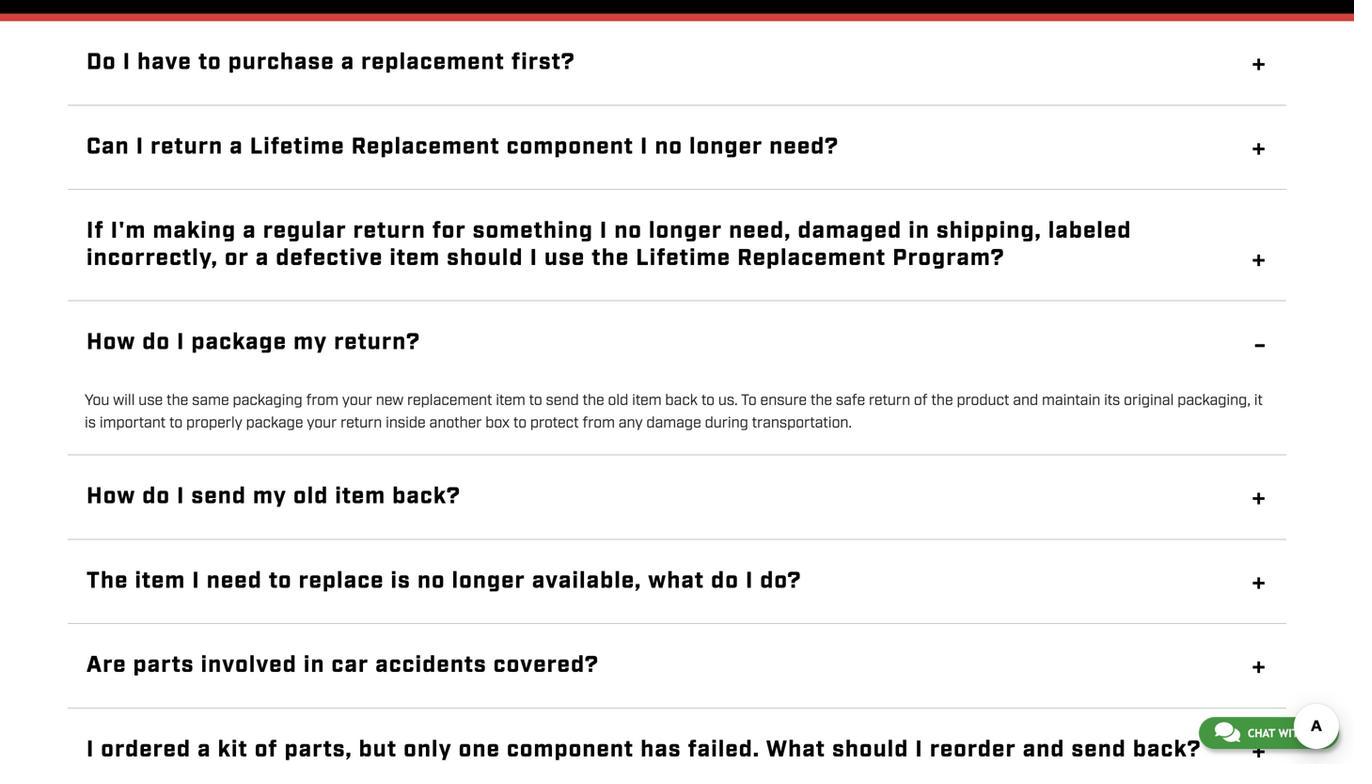 Task type: vqa. For each thing, say whether or not it's contained in the screenshot.
No to the right
yes



Task type: describe. For each thing, give the bounding box(es) containing it.
during
[[705, 414, 748, 433]]

2 vertical spatial no
[[417, 566, 445, 596]]

incorrectly,
[[87, 243, 218, 274]]

0 horizontal spatial send
[[191, 482, 246, 512]]

chat with us
[[1248, 727, 1323, 740]]

1 horizontal spatial is
[[391, 566, 411, 596]]

its
[[1104, 391, 1120, 411]]

chat with us link
[[1199, 717, 1339, 749]]

to left properly
[[169, 414, 183, 433]]

return down new
[[341, 414, 382, 433]]

safe
[[836, 391, 865, 411]]

need?
[[769, 132, 839, 162]]

send inside you will use the same packaging from your new replacement item to send the old item back to us.  to ensure the safe return of the product and maintain its original packaging, it is important to properly package your return inside another box to protect from any damage during transportation.
[[546, 391, 579, 411]]

to right the box
[[513, 414, 527, 433]]

how do i send my old item back?
[[87, 482, 461, 512]]

0 vertical spatial lifetime
[[250, 132, 345, 162]]

do for send
[[142, 482, 170, 512]]

making
[[153, 216, 236, 246]]

use inside 'if i'm making a regular return for something i no longer need, damaged in shipping, labeled incorrectly, or a defective item should i use the lifetime replacement program?'
[[544, 243, 585, 274]]

replacement inside you will use the same packaging from your new replacement item to send the old item back to us.  to ensure the safe return of the product and maintain its original packaging, it is important to properly package your return inside another box to protect from any damage during transportation.
[[407, 391, 492, 411]]

return?
[[334, 328, 420, 358]]

the item i need to replace is no longer available, what do i do?
[[87, 566, 802, 596]]

no inside 'if i'm making a regular return for something i no longer need, damaged in shipping, labeled incorrectly, or a defective item should i use the lifetime replacement program?'
[[614, 216, 642, 246]]

is inside you will use the same packaging from your new replacement item to send the old item back to us.  to ensure the safe return of the product and maintain its original packaging, it is important to properly package your return inside another box to protect from any damage during transportation.
[[85, 414, 96, 433]]

i'm
[[111, 216, 146, 246]]

do for package
[[142, 328, 170, 358]]

inside
[[386, 414, 426, 433]]

2 vertical spatial do
[[711, 566, 739, 596]]

parts
[[133, 651, 194, 681]]

you
[[85, 391, 109, 411]]

if
[[87, 216, 104, 246]]

regular
[[263, 216, 347, 246]]

purchase
[[228, 47, 335, 78]]

maintain
[[1042, 391, 1100, 411]]

ensure
[[760, 391, 807, 411]]

covered?
[[493, 651, 599, 681]]

do i have to purchase a replacement first?
[[87, 47, 575, 78]]

to up protect
[[529, 391, 542, 411]]

0 vertical spatial package
[[191, 328, 287, 358]]

packaging
[[233, 391, 302, 411]]

1 vertical spatial in
[[304, 651, 325, 681]]

can i return a lifetime replacement component i no longer need?
[[87, 132, 839, 162]]

transportation.
[[752, 414, 852, 433]]

first?
[[511, 47, 575, 78]]

item left back?
[[335, 482, 386, 512]]

do?
[[760, 566, 802, 596]]

2 horizontal spatial no
[[655, 132, 683, 162]]

0 vertical spatial longer
[[689, 132, 763, 162]]

box
[[485, 414, 510, 433]]

or
[[225, 243, 249, 274]]

properly
[[186, 414, 242, 433]]

return inside 'if i'm making a regular return for something i no longer need, damaged in shipping, labeled incorrectly, or a defective item should i use the lifetime replacement program?'
[[353, 216, 426, 246]]

defective
[[276, 243, 383, 274]]

to right have
[[198, 47, 222, 78]]

the inside 'if i'm making a regular return for something i no longer need, damaged in shipping, labeled incorrectly, or a defective item should i use the lifetime replacement program?'
[[592, 243, 629, 274]]

to
[[741, 391, 757, 411]]

have
[[137, 47, 192, 78]]

car
[[331, 651, 369, 681]]

need,
[[729, 216, 791, 246]]

my for package
[[294, 328, 327, 358]]

0 vertical spatial replacement
[[361, 47, 505, 78]]

involved
[[201, 651, 297, 681]]

back
[[665, 391, 698, 411]]

my for send
[[253, 482, 287, 512]]

will
[[113, 391, 135, 411]]

package inside you will use the same packaging from your new replacement item to send the old item back to us.  to ensure the safe return of the product and maintain its original packaging, it is important to properly package your return inside another box to protect from any damage during transportation.
[[246, 414, 303, 433]]

available,
[[532, 566, 642, 596]]

0 horizontal spatial your
[[307, 414, 337, 433]]



Task type: locate. For each thing, give the bounding box(es) containing it.
protect
[[530, 414, 579, 433]]

your left inside
[[307, 414, 337, 433]]

lifetime inside 'if i'm making a regular return for something i no longer need, damaged in shipping, labeled incorrectly, or a defective item should i use the lifetime replacement program?'
[[636, 243, 731, 274]]

are
[[87, 651, 127, 681]]

old inside you will use the same packaging from your new replacement item to send the old item back to us.  to ensure the safe return of the product and maintain its original packaging, it is important to properly package your return inside another box to protect from any damage during transportation.
[[608, 391, 628, 411]]

is right the replace
[[391, 566, 411, 596]]

do
[[87, 47, 116, 78]]

my up need in the left of the page
[[253, 482, 287, 512]]

need
[[207, 566, 262, 596]]

2 vertical spatial longer
[[452, 566, 526, 596]]

1 horizontal spatial send
[[546, 391, 579, 411]]

1 vertical spatial old
[[293, 482, 329, 512]]

0 vertical spatial no
[[655, 132, 683, 162]]

0 vertical spatial in
[[909, 216, 930, 246]]

how for how do i send my old item back?
[[87, 482, 136, 512]]

return left of on the bottom of page
[[869, 391, 910, 411]]

0 vertical spatial replacement
[[351, 132, 500, 162]]

do up the important
[[142, 328, 170, 358]]

0 vertical spatial from
[[306, 391, 339, 411]]

0 horizontal spatial from
[[306, 391, 339, 411]]

0 horizontal spatial no
[[417, 566, 445, 596]]

2 how from the top
[[87, 482, 136, 512]]

important
[[100, 414, 166, 433]]

to right need in the left of the page
[[269, 566, 292, 596]]

return
[[151, 132, 223, 162], [353, 216, 426, 246], [869, 391, 910, 411], [341, 414, 382, 433]]

1 vertical spatial use
[[139, 391, 163, 411]]

to
[[198, 47, 222, 78], [529, 391, 542, 411], [701, 391, 715, 411], [169, 414, 183, 433], [513, 414, 527, 433], [269, 566, 292, 596]]

in left car
[[304, 651, 325, 681]]

item
[[390, 243, 440, 274], [496, 391, 525, 411], [632, 391, 662, 411], [335, 482, 386, 512], [135, 566, 186, 596]]

0 vertical spatial my
[[294, 328, 327, 358]]

new
[[376, 391, 404, 411]]

to left 'us.'
[[701, 391, 715, 411]]

1 horizontal spatial my
[[294, 328, 327, 358]]

your
[[342, 391, 372, 411], [307, 414, 337, 433]]

1 how from the top
[[87, 328, 136, 358]]

program?
[[893, 243, 1005, 274]]

replacement
[[351, 132, 500, 162], [737, 243, 886, 274]]

and
[[1013, 391, 1038, 411]]

package
[[191, 328, 287, 358], [246, 414, 303, 433]]

0 vertical spatial old
[[608, 391, 628, 411]]

0 horizontal spatial lifetime
[[250, 132, 345, 162]]

can
[[87, 132, 130, 162]]

it
[[1254, 391, 1263, 411]]

0 horizontal spatial use
[[139, 391, 163, 411]]

chat
[[1248, 727, 1275, 740]]

a
[[341, 47, 355, 78], [230, 132, 243, 162], [243, 216, 256, 246], [256, 243, 269, 274]]

1 horizontal spatial use
[[544, 243, 585, 274]]

1 vertical spatial lifetime
[[636, 243, 731, 274]]

accidents
[[375, 651, 487, 681]]

longer inside 'if i'm making a regular return for something i no longer need, damaged in shipping, labeled incorrectly, or a defective item should i use the lifetime replacement program?'
[[649, 216, 722, 246]]

0 horizontal spatial my
[[253, 482, 287, 512]]

send up protect
[[546, 391, 579, 411]]

replace
[[299, 566, 384, 596]]

1 horizontal spatial in
[[909, 216, 930, 246]]

package up 'packaging'
[[191, 328, 287, 358]]

do down the important
[[142, 482, 170, 512]]

in
[[909, 216, 930, 246], [304, 651, 325, 681]]

component
[[507, 132, 634, 162]]

of
[[914, 391, 928, 411]]

old up any
[[608, 391, 628, 411]]

1 vertical spatial from
[[582, 414, 615, 433]]

0 horizontal spatial is
[[85, 414, 96, 433]]

1 horizontal spatial your
[[342, 391, 372, 411]]

1 vertical spatial is
[[391, 566, 411, 596]]

1 vertical spatial longer
[[649, 216, 722, 246]]

replacement inside 'if i'm making a regular return for something i no longer need, damaged in shipping, labeled incorrectly, or a defective item should i use the lifetime replacement program?'
[[737, 243, 886, 274]]

how down the important
[[87, 482, 136, 512]]

1 vertical spatial package
[[246, 414, 303, 433]]

1 horizontal spatial replacement
[[737, 243, 886, 274]]

send
[[546, 391, 579, 411], [191, 482, 246, 512]]

from right 'packaging'
[[306, 391, 339, 411]]

are parts involved in car accidents covered?
[[87, 651, 599, 681]]

replacement
[[361, 47, 505, 78], [407, 391, 492, 411]]

my left return?
[[294, 328, 327, 358]]

0 horizontal spatial replacement
[[351, 132, 500, 162]]

shipping,
[[937, 216, 1042, 246]]

1 vertical spatial do
[[142, 482, 170, 512]]

what
[[648, 566, 705, 596]]

item up the box
[[496, 391, 525, 411]]

use right "will"
[[139, 391, 163, 411]]

packaging,
[[1177, 391, 1251, 411]]

1 vertical spatial no
[[614, 216, 642, 246]]

0 vertical spatial your
[[342, 391, 372, 411]]

if i'm making a regular return for something i no longer need, damaged in shipping, labeled incorrectly, or a defective item should i use the lifetime replacement program?
[[87, 216, 1132, 274]]

for
[[432, 216, 466, 246]]

0 horizontal spatial old
[[293, 482, 329, 512]]

is
[[85, 414, 96, 433], [391, 566, 411, 596]]

comments image
[[1215, 721, 1240, 744]]

another
[[429, 414, 482, 433]]

item left should
[[390, 243, 440, 274]]

0 vertical spatial how
[[87, 328, 136, 358]]

replacement up another
[[407, 391, 492, 411]]

damaged
[[798, 216, 902, 246]]

from left any
[[582, 414, 615, 433]]

in inside 'if i'm making a regular return for something i no longer need, damaged in shipping, labeled incorrectly, or a defective item should i use the lifetime replacement program?'
[[909, 216, 930, 246]]

damage
[[646, 414, 701, 433]]

in right damaged
[[909, 216, 930, 246]]

no
[[655, 132, 683, 162], [614, 216, 642, 246], [417, 566, 445, 596]]

0 vertical spatial is
[[85, 414, 96, 433]]

use
[[544, 243, 585, 274], [139, 391, 163, 411]]

i
[[123, 47, 131, 78], [136, 132, 144, 162], [640, 132, 648, 162], [600, 216, 608, 246], [530, 243, 538, 274], [177, 328, 185, 358], [177, 482, 185, 512], [192, 566, 200, 596], [746, 566, 754, 596]]

1 horizontal spatial no
[[614, 216, 642, 246]]

labeled
[[1048, 216, 1132, 246]]

original
[[1124, 391, 1174, 411]]

how do i package my return?
[[87, 328, 420, 358]]

0 vertical spatial send
[[546, 391, 579, 411]]

return right the can
[[151, 132, 223, 162]]

return left for
[[353, 216, 426, 246]]

use right should
[[544, 243, 585, 274]]

1 horizontal spatial lifetime
[[636, 243, 731, 274]]

is down you
[[85, 414, 96, 433]]

product
[[957, 391, 1009, 411]]

0 vertical spatial use
[[544, 243, 585, 274]]

from
[[306, 391, 339, 411], [582, 414, 615, 433]]

with
[[1278, 727, 1306, 740]]

how for how do i package my return?
[[87, 328, 136, 358]]

any
[[619, 414, 643, 433]]

the
[[87, 566, 128, 596]]

1 vertical spatial how
[[87, 482, 136, 512]]

1 horizontal spatial from
[[582, 414, 615, 433]]

0 vertical spatial do
[[142, 328, 170, 358]]

replacement up "can i return a lifetime replacement component i no longer need?"
[[361, 47, 505, 78]]

1 vertical spatial my
[[253, 482, 287, 512]]

0 horizontal spatial in
[[304, 651, 325, 681]]

1 horizontal spatial old
[[608, 391, 628, 411]]

us.
[[718, 391, 738, 411]]

your left new
[[342, 391, 372, 411]]

lifetime
[[250, 132, 345, 162], [636, 243, 731, 274]]

1 vertical spatial replacement
[[407, 391, 492, 411]]

you will use the same packaging from your new replacement item to send the old item back to us.  to ensure the safe return of the product and maintain its original packaging, it is important to properly package your return inside another box to protect from any damage during transportation.
[[85, 391, 1263, 433]]

the
[[592, 243, 629, 274], [166, 391, 188, 411], [582, 391, 604, 411], [810, 391, 832, 411], [931, 391, 953, 411]]

same
[[192, 391, 229, 411]]

my
[[294, 328, 327, 358], [253, 482, 287, 512]]

send down properly
[[191, 482, 246, 512]]

1 vertical spatial your
[[307, 414, 337, 433]]

use inside you will use the same packaging from your new replacement item to send the old item back to us.  to ensure the safe return of the product and maintain its original packaging, it is important to properly package your return inside another box to protect from any damage during transportation.
[[139, 391, 163, 411]]

old up the replace
[[293, 482, 329, 512]]

package down 'packaging'
[[246, 414, 303, 433]]

do right what
[[711, 566, 739, 596]]

how up "will"
[[87, 328, 136, 358]]

item inside 'if i'm making a regular return for something i no longer need, damaged in shipping, labeled incorrectly, or a defective item should i use the lifetime replacement program?'
[[390, 243, 440, 274]]

how
[[87, 328, 136, 358], [87, 482, 136, 512]]

item up any
[[632, 391, 662, 411]]

do
[[142, 328, 170, 358], [142, 482, 170, 512], [711, 566, 739, 596]]

old
[[608, 391, 628, 411], [293, 482, 329, 512]]

something
[[473, 216, 593, 246]]

longer
[[689, 132, 763, 162], [649, 216, 722, 246], [452, 566, 526, 596]]

1 vertical spatial send
[[191, 482, 246, 512]]

us
[[1310, 727, 1323, 740]]

item right the
[[135, 566, 186, 596]]

back?
[[392, 482, 461, 512]]

should
[[447, 243, 523, 274]]

1 vertical spatial replacement
[[737, 243, 886, 274]]



